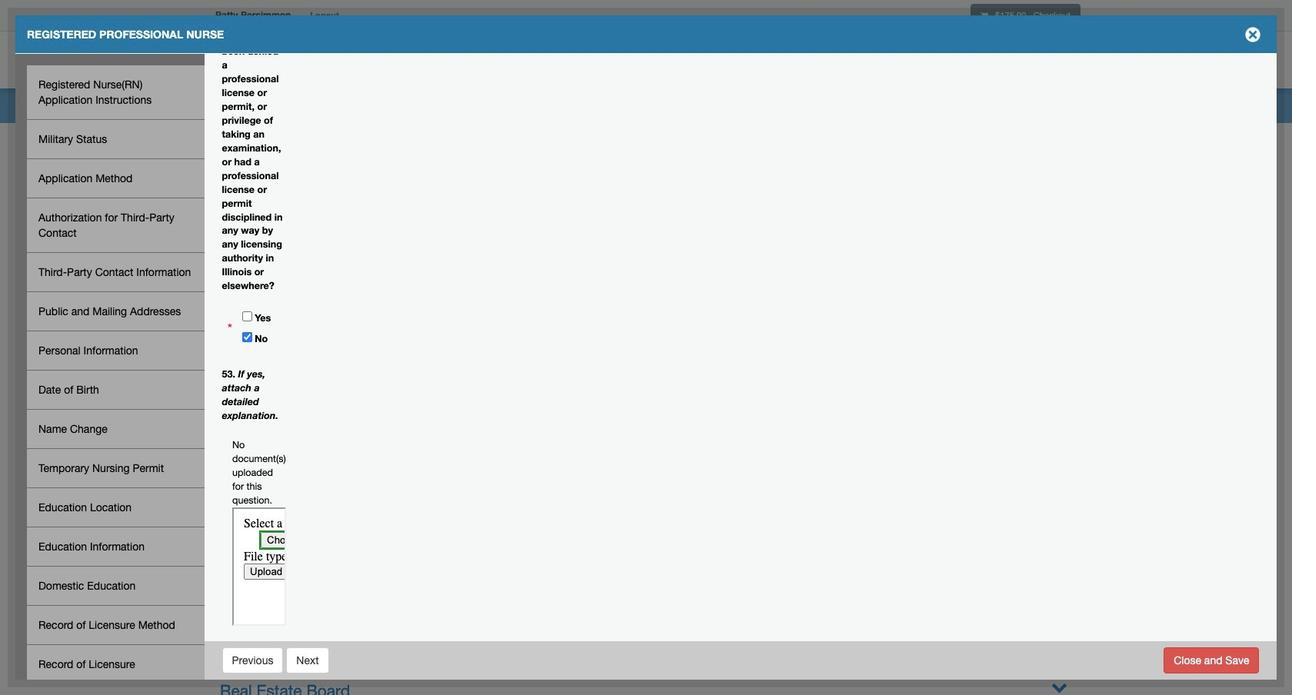 Task type: describe. For each thing, give the bounding box(es) containing it.
illinois department of financial and professional regulation image
[[208, 35, 559, 84]]



Task type: locate. For each thing, give the bounding box(es) containing it.
close window image
[[1241, 22, 1265, 47]]

0 vertical spatial chevron down image
[[1052, 629, 1068, 645]]

None checkbox
[[242, 312, 252, 322], [242, 333, 252, 343], [242, 312, 252, 322], [242, 333, 252, 343]]

chevron down image
[[1052, 629, 1068, 645], [1052, 679, 1068, 695]]

shopping cart image
[[981, 12, 989, 20]]

1 chevron down image from the top
[[1052, 629, 1068, 645]]

None button
[[222, 647, 283, 674], [286, 647, 329, 674], [1164, 647, 1260, 674], [222, 647, 283, 674], [286, 647, 329, 674], [1164, 647, 1260, 674]]

2 chevron down image from the top
[[1052, 679, 1068, 695]]

1 vertical spatial chevron down image
[[1052, 679, 1068, 695]]



Task type: vqa. For each thing, say whether or not it's contained in the screenshot.
accordance inside the 54. In accordance with 5 ILCS 100/10-65(c), applications for renewal of a license or a new license shall include the applicant's Social Security number, and the licensee shall certify, under penalty of perjury, that he or she is not more than 30 days delinquent in complying with a child support order.
no



